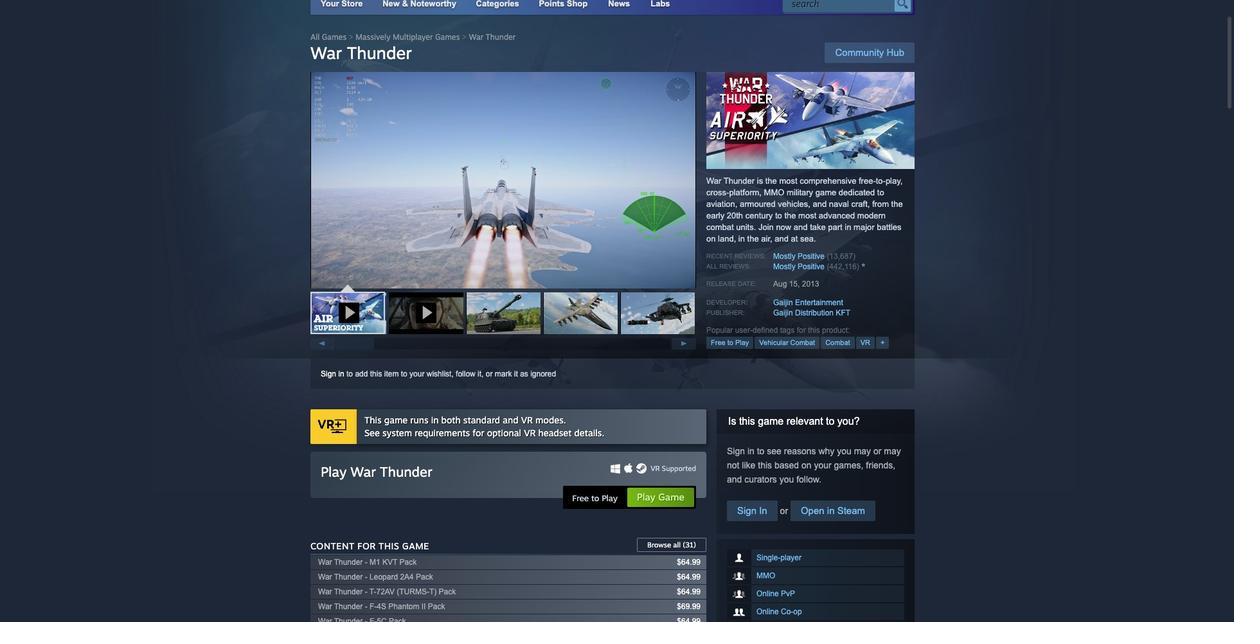 Task type: locate. For each thing, give the bounding box(es) containing it.
free to play link
[[707, 337, 754, 349]]

game down comprehensive in the top right of the page
[[816, 188, 837, 197]]

0 horizontal spatial for
[[473, 428, 485, 439]]

combat
[[707, 223, 734, 232]]

2 - from the top
[[365, 573, 368, 582]]

system
[[383, 428, 412, 439]]

in up requirements
[[431, 415, 439, 426]]

war for war thunder - t-72av (turms-t) pack
[[318, 588, 332, 597]]

2 vertical spatial $64.99
[[677, 588, 701, 597]]

sign for sign in to see reasons why you may or may not like this based on your games, friends, and curators you follow.
[[727, 447, 745, 457]]

war thunder - t-72av (turms-t) pack
[[318, 588, 456, 597]]

3 $64.99 from the top
[[677, 588, 701, 597]]

browse all (31)
[[648, 541, 697, 550]]

1 online from the top
[[757, 590, 779, 599]]

0 vertical spatial mmo
[[764, 188, 785, 197]]

you down "based"
[[780, 475, 794, 485]]

1 horizontal spatial on
[[802, 461, 812, 471]]

2 positive from the top
[[798, 262, 825, 271]]

relevant
[[787, 416, 824, 427]]

0 horizontal spatial your
[[410, 370, 425, 379]]

this up kvt
[[379, 541, 400, 552]]

0 horizontal spatial game
[[402, 541, 429, 552]]

1 horizontal spatial your
[[814, 461, 832, 471]]

2 gaijin from the top
[[774, 309, 793, 318]]

None search field
[[783, 0, 913, 13]]

all for all games > massively multiplayer games > war thunder
[[311, 32, 320, 42]]

this right add
[[370, 370, 382, 379]]

on down combat
[[707, 234, 716, 244]]

for
[[358, 541, 376, 552]]

gaijin for gaijin distribution kft
[[774, 309, 793, 318]]

- left m1
[[365, 558, 368, 567]]

on up 'follow.'
[[802, 461, 812, 471]]

in up like
[[748, 447, 755, 457]]

positive up the mostly positive (442,116) * at the right top
[[798, 252, 825, 261]]

4 - from the top
[[365, 603, 368, 612]]

mostly for mostly positive (13,687)
[[774, 252, 796, 261]]

> up war thunder
[[349, 32, 354, 42]]

sign in link
[[727, 501, 778, 522]]

the right the is
[[766, 176, 777, 186]]

vr left modes.
[[521, 415, 533, 426]]

thunder for war thunder is the most comprehensive free-to-play, cross-platform, mmo military game dedicated to aviation, armoured vehicles, and naval craft, from the early 20th century to the most advanced modern combat units. join now and take part in major battles on land, in the air, and at sea.
[[724, 176, 755, 186]]

game inside "link"
[[659, 491, 685, 504]]

and
[[813, 199, 827, 209], [794, 223, 808, 232], [775, 234, 789, 244], [503, 415, 519, 426], [727, 475, 742, 485]]

0 vertical spatial or
[[486, 370, 493, 379]]

(turms-
[[397, 588, 430, 597]]

mmo up armoured
[[764, 188, 785, 197]]

0 vertical spatial for
[[797, 326, 806, 335]]

1 horizontal spatial free
[[711, 339, 726, 347]]

your down why
[[814, 461, 832, 471]]

0 vertical spatial gaijin
[[774, 299, 793, 308]]

0 vertical spatial online
[[757, 590, 779, 599]]

pvp
[[781, 590, 796, 599]]

or up friends, in the bottom right of the page
[[874, 447, 882, 457]]

1 horizontal spatial combat
[[826, 339, 851, 347]]

0 vertical spatial sign
[[321, 370, 336, 379]]

1 vertical spatial $64.99
[[677, 573, 701, 582]]

games up war thunder
[[322, 32, 347, 42]]

0 horizontal spatial >
[[349, 32, 354, 42]]

1 $64.99 from the top
[[677, 558, 701, 567]]

in down units.
[[739, 234, 745, 244]]

war thunder - f-4s phantom ii pack
[[318, 603, 445, 612]]

- left t-
[[365, 588, 368, 597]]

gaijin
[[774, 299, 793, 308], [774, 309, 793, 318]]

games right multiplayer
[[435, 32, 460, 42]]

free to play inside free to play "link"
[[711, 339, 749, 347]]

may up friends, in the bottom right of the page
[[885, 447, 902, 457]]

1 vertical spatial on
[[802, 461, 812, 471]]

war thunder is the most comprehensive free-to-play, cross-platform, mmo military game dedicated to aviation, armoured vehicles, and naval craft, from the early 20th century to the most advanced modern combat units. join now and take part in major battles on land, in the air, and at sea.
[[707, 176, 903, 244]]

0 horizontal spatial games
[[322, 32, 347, 42]]

online left "co-"
[[757, 608, 779, 617]]

0 horizontal spatial free
[[572, 493, 589, 504]]

vehicles,
[[778, 199, 811, 209]]

- left f-
[[365, 603, 368, 612]]

defined
[[753, 326, 778, 335]]

this down distribution
[[808, 326, 820, 335]]

1 vertical spatial free to play
[[572, 493, 618, 504]]

play inside free to play "link"
[[736, 339, 749, 347]]

gaijin down aug at the top of the page
[[774, 299, 793, 308]]

war for war thunder is the most comprehensive free-to-play, cross-platform, mmo military game dedicated to aviation, armoured vehicles, and naval craft, from the early 20th century to the most advanced modern combat units. join now and take part in major battles on land, in the air, and at sea.
[[707, 176, 722, 186]]

thunder inside war thunder is the most comprehensive free-to-play, cross-platform, mmo military game dedicated to aviation, armoured vehicles, and naval craft, from the early 20th century to the most advanced modern combat units. join now and take part in major battles on land, in the air, and at sea.
[[724, 176, 755, 186]]

this inside this game runs in both standard and vr modes. see system requirements for optional vr headset details.
[[365, 415, 382, 426]]

all
[[674, 541, 681, 550]]

in
[[760, 506, 768, 517]]

most up "take"
[[799, 211, 817, 221]]

game inside this game runs in both standard and vr modes. see system requirements for optional vr headset details.
[[384, 415, 408, 426]]

combat down tags
[[791, 339, 816, 347]]

1 vertical spatial mostly
[[774, 262, 796, 271]]

1 vertical spatial all
[[707, 263, 718, 270]]

gaijin for gaijin entertainment
[[774, 299, 793, 308]]

2 vertical spatial or
[[778, 506, 791, 517]]

steam
[[838, 506, 866, 517]]

sign
[[321, 370, 336, 379], [727, 447, 745, 457], [738, 506, 757, 517]]

sign for sign in to add this item to your wishlist, follow it, or mark it as ignored
[[321, 370, 336, 379]]

online inside "link"
[[757, 590, 779, 599]]

1 horizontal spatial most
[[799, 211, 817, 221]]

may up games,
[[855, 447, 872, 457]]

0 vertical spatial this
[[365, 415, 382, 426]]

standard
[[464, 415, 500, 426]]

war inside war thunder is the most comprehensive free-to-play, cross-platform, mmo military game dedicated to aviation, armoured vehicles, and naval craft, from the early 20th century to the most advanced modern combat units. join now and take part in major battles on land, in the air, and at sea.
[[707, 176, 722, 186]]

1 vertical spatial online
[[757, 608, 779, 617]]

0 vertical spatial $64.99
[[677, 558, 701, 567]]

is this game relevant to you?
[[729, 416, 860, 427]]

optional
[[487, 428, 522, 439]]

mmo down single-
[[757, 572, 776, 581]]

most up military
[[780, 176, 798, 186]]

this up curators
[[758, 461, 772, 471]]

early
[[707, 211, 725, 221]]

3 - from the top
[[365, 588, 368, 597]]

0 vertical spatial game
[[659, 491, 685, 504]]

2 may from the left
[[885, 447, 902, 457]]

add
[[355, 370, 368, 379]]

0 horizontal spatial you
[[780, 475, 794, 485]]

your left wishlist,
[[410, 370, 425, 379]]

(13,687)
[[827, 252, 856, 261]]

0 horizontal spatial all
[[311, 32, 320, 42]]

reviews: up all reviews:
[[735, 253, 766, 260]]

1 horizontal spatial game
[[659, 491, 685, 504]]

all up war thunder
[[311, 32, 320, 42]]

now
[[777, 223, 792, 232]]

2 horizontal spatial or
[[874, 447, 882, 457]]

1 vertical spatial you
[[780, 475, 794, 485]]

is
[[729, 416, 737, 427]]

vr down modes.
[[524, 428, 536, 439]]

1 games from the left
[[322, 32, 347, 42]]

2 online from the top
[[757, 608, 779, 617]]

why
[[819, 447, 835, 457]]

- down war thunder - m1 kvt pack at the bottom left of the page
[[365, 573, 368, 582]]

1 may from the left
[[855, 447, 872, 457]]

online left the pvp
[[757, 590, 779, 599]]

0 horizontal spatial on
[[707, 234, 716, 244]]

1 mostly from the top
[[774, 252, 796, 261]]

mostly down at at top right
[[774, 252, 796, 261]]

0 horizontal spatial most
[[780, 176, 798, 186]]

online
[[757, 590, 779, 599], [757, 608, 779, 617]]

1 horizontal spatial games
[[435, 32, 460, 42]]

hub
[[887, 47, 905, 58]]

1 horizontal spatial free to play
[[711, 339, 749, 347]]

0 vertical spatial mostly
[[774, 252, 796, 261]]

ii
[[422, 603, 426, 612]]

online for online co-op
[[757, 608, 779, 617]]

community hub link
[[825, 42, 915, 63]]

game
[[816, 188, 837, 197], [384, 415, 408, 426], [758, 416, 784, 427]]

you up games,
[[837, 447, 852, 457]]

0 vertical spatial reviews:
[[735, 253, 766, 260]]

0 vertical spatial on
[[707, 234, 716, 244]]

sign up not
[[727, 447, 745, 457]]

sea.
[[801, 234, 817, 244]]

developer:
[[707, 299, 748, 306]]

from
[[873, 199, 889, 209]]

thunder for war thunder - leopard 2a4 pack
[[334, 573, 363, 582]]

friends,
[[867, 461, 896, 471]]

0 horizontal spatial combat
[[791, 339, 816, 347]]

this up see at the bottom of the page
[[365, 415, 382, 426]]

game up see
[[758, 416, 784, 427]]

mmo
[[764, 188, 785, 197], [757, 572, 776, 581]]

1 vertical spatial most
[[799, 211, 817, 221]]

free
[[711, 339, 726, 347], [572, 493, 589, 504]]

war for war thunder - f-4s phantom ii pack
[[318, 603, 332, 612]]

1 horizontal spatial may
[[885, 447, 902, 457]]

0 vertical spatial your
[[410, 370, 425, 379]]

- for f-
[[365, 603, 368, 612]]

curators
[[745, 475, 777, 485]]

2 vertical spatial sign
[[738, 506, 757, 517]]

1 vertical spatial sign
[[727, 447, 745, 457]]

sign left in
[[738, 506, 757, 517]]

reviews: for (442,116)
[[720, 263, 751, 270]]

2 horizontal spatial game
[[816, 188, 837, 197]]

1 - from the top
[[365, 558, 368, 567]]

massively multiplayer games link
[[356, 32, 460, 42]]

thunder for war thunder - m1 kvt pack
[[334, 558, 363, 567]]

gaijin up tags
[[774, 309, 793, 318]]

combat down "product:"
[[826, 339, 851, 347]]

ignored
[[531, 370, 556, 379]]

this right 'is'
[[740, 416, 756, 427]]

1 positive from the top
[[798, 252, 825, 261]]

1 vertical spatial free
[[572, 493, 589, 504]]

1 vertical spatial or
[[874, 447, 882, 457]]

game down vr supported at the right of page
[[659, 491, 685, 504]]

this
[[365, 415, 382, 426], [379, 541, 400, 552]]

thunder for war thunder
[[347, 42, 412, 63]]

and up optional
[[503, 415, 519, 426]]

- for m1
[[365, 558, 368, 567]]

reviews:
[[735, 253, 766, 260], [720, 263, 751, 270]]

1 vertical spatial gaijin
[[774, 309, 793, 318]]

positive inside the mostly positive (442,116) *
[[798, 262, 825, 271]]

mostly up aug at the top of the page
[[774, 262, 796, 271]]

or right it,
[[486, 370, 493, 379]]

all down recent
[[707, 263, 718, 270]]

and down not
[[727, 475, 742, 485]]

and up at at top right
[[794, 223, 808, 232]]

platform,
[[730, 188, 762, 197]]

mostly inside the mostly positive (442,116) *
[[774, 262, 796, 271]]

vr link
[[856, 337, 875, 349]]

1 horizontal spatial >
[[462, 32, 467, 42]]

positive down mostly positive (13,687)
[[798, 262, 825, 271]]

to
[[878, 188, 885, 197], [776, 211, 783, 221], [728, 339, 734, 347], [347, 370, 353, 379], [401, 370, 408, 379], [826, 416, 835, 427], [757, 447, 765, 457], [592, 493, 600, 504]]

open
[[801, 506, 825, 517]]

- for t-
[[365, 588, 368, 597]]

single-player
[[757, 554, 802, 563]]

headset
[[539, 428, 572, 439]]

land,
[[718, 234, 737, 244]]

open in steam link
[[791, 501, 876, 522]]

reviews: down recent reviews:
[[720, 263, 751, 270]]

and down now
[[775, 234, 789, 244]]

combat link
[[821, 337, 855, 349]]

the down units.
[[748, 234, 759, 244]]

2 $64.99 from the top
[[677, 573, 701, 582]]

entertainment
[[796, 299, 844, 308]]

sign inside the sign in to see reasons why you may or may not like this based on your games, friends, and curators you follow.
[[727, 447, 745, 457]]

details.
[[575, 428, 605, 439]]

1 horizontal spatial you
[[837, 447, 852, 457]]

for right tags
[[797, 326, 806, 335]]

positive
[[798, 252, 825, 261], [798, 262, 825, 271]]

0 horizontal spatial may
[[855, 447, 872, 457]]

game up system
[[384, 415, 408, 426]]

0 vertical spatial positive
[[798, 252, 825, 261]]

single-
[[757, 554, 781, 563]]

0 vertical spatial free
[[711, 339, 726, 347]]

war thunder link
[[469, 32, 516, 42]]

0 horizontal spatial or
[[486, 370, 493, 379]]

0 vertical spatial free to play
[[711, 339, 749, 347]]

for down standard
[[473, 428, 485, 439]]

1 vertical spatial for
[[473, 428, 485, 439]]

all
[[311, 32, 320, 42], [707, 263, 718, 270]]

war thunder - m1 kvt pack
[[318, 558, 417, 567]]

massively
[[356, 32, 391, 42]]

follow
[[456, 370, 476, 379]]

(31)
[[683, 541, 697, 550]]

game up 2a4
[[402, 541, 429, 552]]

pack right t)
[[439, 588, 456, 597]]

1 vertical spatial reviews:
[[720, 263, 751, 270]]

mostly positive (13,687)
[[774, 252, 856, 261]]

0 horizontal spatial game
[[384, 415, 408, 426]]

1 vertical spatial your
[[814, 461, 832, 471]]

1 horizontal spatial all
[[707, 263, 718, 270]]

> left war thunder link
[[462, 32, 467, 42]]

1 vertical spatial positive
[[798, 262, 825, 271]]

in right open
[[828, 506, 835, 517]]

1 vertical spatial game
[[402, 541, 429, 552]]

sign left add
[[321, 370, 336, 379]]

or right in
[[778, 506, 791, 517]]

0 vertical spatial all
[[311, 32, 320, 42]]

this
[[808, 326, 820, 335], [370, 370, 382, 379], [740, 416, 756, 427], [758, 461, 772, 471]]

1 gaijin from the top
[[774, 299, 793, 308]]

the
[[766, 176, 777, 186], [892, 199, 903, 209], [785, 211, 797, 221], [748, 234, 759, 244]]

see
[[767, 447, 782, 457]]

supported
[[662, 464, 697, 473]]

+
[[881, 339, 885, 347]]

as
[[520, 370, 529, 379]]

play game link
[[627, 488, 695, 508]]

to inside the sign in to see reasons why you may or may not like this based on your games, friends, and curators you follow.
[[757, 447, 765, 457]]

single-player link
[[727, 550, 905, 567]]

war thunder
[[311, 42, 412, 63]]

*
[[862, 263, 866, 274]]

0 vertical spatial you
[[837, 447, 852, 457]]

2 mostly from the top
[[774, 262, 796, 271]]



Task type: describe. For each thing, give the bounding box(es) containing it.
war for war thunder - m1 kvt pack
[[318, 558, 332, 567]]

f-
[[370, 603, 377, 612]]

vr supported
[[651, 464, 697, 473]]

content for this game
[[311, 541, 429, 552]]

t-
[[370, 588, 377, 597]]

0 vertical spatial most
[[780, 176, 798, 186]]

cross-
[[707, 188, 730, 197]]

0 horizontal spatial free to play
[[572, 493, 618, 504]]

- for leopard
[[365, 573, 368, 582]]

naval
[[829, 199, 849, 209]]

all reviews:
[[707, 263, 751, 270]]

it
[[514, 370, 518, 379]]

player
[[781, 554, 802, 563]]

the down vehicles,
[[785, 211, 797, 221]]

release
[[707, 281, 736, 288]]

online pvp link
[[727, 586, 905, 603]]

free inside "link"
[[711, 339, 726, 347]]

kvt
[[383, 558, 398, 567]]

like
[[742, 461, 756, 471]]

wishlist,
[[427, 370, 454, 379]]

product:
[[823, 326, 851, 335]]

and inside the sign in to see reasons why you may or may not like this based on your games, friends, and curators you follow.
[[727, 475, 742, 485]]

pack up t)
[[416, 573, 433, 582]]

vehicular
[[760, 339, 789, 347]]

all for all reviews:
[[707, 263, 718, 270]]

aug
[[774, 280, 787, 289]]

game inside war thunder is the most comprehensive free-to-play, cross-platform, mmo military game dedicated to aviation, armoured vehicles, and naval craft, from the early 20th century to the most advanced modern combat units. join now and take part in major battles on land, in the air, and at sea.
[[816, 188, 837, 197]]

in left add
[[339, 370, 345, 379]]

the right from in the top of the page
[[892, 199, 903, 209]]

date:
[[738, 281, 757, 288]]

online for online pvp
[[757, 590, 779, 599]]

free-
[[859, 176, 876, 186]]

sign in to add this item to your wishlist, follow it, or mark it as ignored
[[321, 370, 556, 379]]

all games link
[[311, 32, 347, 42]]

search search field
[[792, 0, 892, 12]]

co-
[[781, 608, 794, 617]]

(442,116)
[[827, 262, 860, 271]]

sign in link
[[321, 370, 345, 379]]

see
[[365, 428, 380, 439]]

$64.99 for war thunder - t-72av (turms-t) pack
[[677, 588, 701, 597]]

games,
[[834, 461, 864, 471]]

this inside the sign in to see reasons why you may or may not like this based on your games, friends, and curators you follow.
[[758, 461, 772, 471]]

positive for mostly positive (442,116) *
[[798, 262, 825, 271]]

recent reviews:
[[707, 253, 766, 260]]

and left naval
[[813, 199, 827, 209]]

to inside "link"
[[728, 339, 734, 347]]

pack right ii
[[428, 603, 445, 612]]

play inside 'play game' "link"
[[637, 491, 656, 504]]

popular
[[707, 326, 733, 335]]

mmo inside war thunder is the most comprehensive free-to-play, cross-platform, mmo military game dedicated to aviation, armoured vehicles, and naval craft, from the early 20th century to the most advanced modern combat units. join now and take part in major battles on land, in the air, and at sea.
[[764, 188, 785, 197]]

$64.99 for war thunder - leopard 2a4 pack
[[677, 573, 701, 582]]

1 horizontal spatial game
[[758, 416, 784, 427]]

sign for sign in
[[738, 506, 757, 517]]

op
[[794, 608, 802, 617]]

vr left +
[[861, 339, 871, 347]]

2 > from the left
[[462, 32, 467, 42]]

$64.99 for war thunder - m1 kvt pack
[[677, 558, 701, 567]]

follow.
[[797, 475, 822, 485]]

major
[[854, 223, 875, 232]]

play war thunder
[[321, 464, 433, 480]]

units.
[[737, 223, 757, 232]]

gaijin entertainment
[[774, 299, 844, 308]]

recent
[[707, 253, 733, 260]]

vehicular combat
[[760, 339, 816, 347]]

war for war thunder
[[311, 42, 342, 63]]

item
[[384, 370, 399, 379]]

military
[[787, 188, 814, 197]]

popular user-defined tags for this product:
[[707, 326, 851, 335]]

air,
[[762, 234, 773, 244]]

reviews: for (13,687)
[[735, 253, 766, 260]]

4s
[[377, 603, 387, 612]]

in inside this game runs in both standard and vr modes. see system requirements for optional vr headset details.
[[431, 415, 439, 426]]

thunder for war thunder - f-4s phantom ii pack
[[334, 603, 363, 612]]

2 games from the left
[[435, 32, 460, 42]]

1 combat from the left
[[791, 339, 816, 347]]

community
[[836, 47, 885, 58]]

your inside the sign in to see reasons why you may or may not like this based on your games, friends, and curators you follow.
[[814, 461, 832, 471]]

thunder for war thunder - t-72av (turms-t) pack
[[334, 588, 363, 597]]

not
[[727, 461, 740, 471]]

leopard
[[370, 573, 398, 582]]

1 vertical spatial this
[[379, 541, 400, 552]]

on inside war thunder is the most comprehensive free-to-play, cross-platform, mmo military game dedicated to aviation, armoured vehicles, and naval craft, from the early 20th century to the most advanced modern combat units. join now and take part in major battles on land, in the air, and at sea.
[[707, 234, 716, 244]]

pack up 2a4
[[400, 558, 417, 567]]

take
[[810, 223, 826, 232]]

part
[[829, 223, 843, 232]]

this game runs in both standard and vr modes. see system requirements for optional vr headset details.
[[365, 415, 605, 439]]

mostly for mostly positive (442,116) *
[[774, 262, 796, 271]]

online co-op
[[757, 608, 802, 617]]

war for war thunder - leopard 2a4 pack
[[318, 573, 332, 582]]

phantom
[[389, 603, 420, 612]]

online pvp
[[757, 590, 796, 599]]

for inside this game runs in both standard and vr modes. see system requirements for optional vr headset details.
[[473, 428, 485, 439]]

open in steam
[[801, 506, 866, 517]]

play game
[[637, 491, 685, 504]]

aug 15, 2013
[[774, 280, 820, 289]]

armoured
[[740, 199, 776, 209]]

join
[[759, 223, 774, 232]]

on inside the sign in to see reasons why you may or may not like this based on your games, friends, and curators you follow.
[[802, 461, 812, 471]]

vr left supported at the bottom of page
[[651, 464, 660, 473]]

in inside the sign in to see reasons why you may or may not like this based on your games, friends, and curators you follow.
[[748, 447, 755, 457]]

content
[[311, 541, 355, 552]]

2 combat from the left
[[826, 339, 851, 347]]

to-
[[876, 176, 886, 186]]

1 > from the left
[[349, 32, 354, 42]]

battles
[[877, 223, 902, 232]]

or inside the sign in to see reasons why you may or may not like this based on your games, friends, and curators you follow.
[[874, 447, 882, 457]]

war thunder - leopard 2a4 pack
[[318, 573, 433, 582]]

1 horizontal spatial or
[[778, 506, 791, 517]]

in right part
[[845, 223, 852, 232]]

play,
[[886, 176, 903, 186]]

2a4
[[400, 573, 414, 582]]

sign in
[[738, 506, 768, 517]]

72av
[[377, 588, 395, 597]]

1 vertical spatial mmo
[[757, 572, 776, 581]]

t)
[[430, 588, 437, 597]]

runs
[[411, 415, 429, 426]]

distribution
[[796, 309, 834, 318]]

vehicular combat link
[[755, 337, 820, 349]]

1 horizontal spatial for
[[797, 326, 806, 335]]

is
[[757, 176, 764, 186]]

modern
[[858, 211, 886, 221]]

15,
[[790, 280, 800, 289]]

all games > massively multiplayer games > war thunder
[[311, 32, 516, 42]]

positive for mostly positive (13,687)
[[798, 252, 825, 261]]

online co-op link
[[727, 604, 905, 621]]

in inside open in steam link
[[828, 506, 835, 517]]

and inside this game runs in both standard and vr modes. see system requirements for optional vr headset details.
[[503, 415, 519, 426]]

advanced
[[819, 211, 856, 221]]

at
[[791, 234, 798, 244]]



Task type: vqa. For each thing, say whether or not it's contained in the screenshot.
right on
yes



